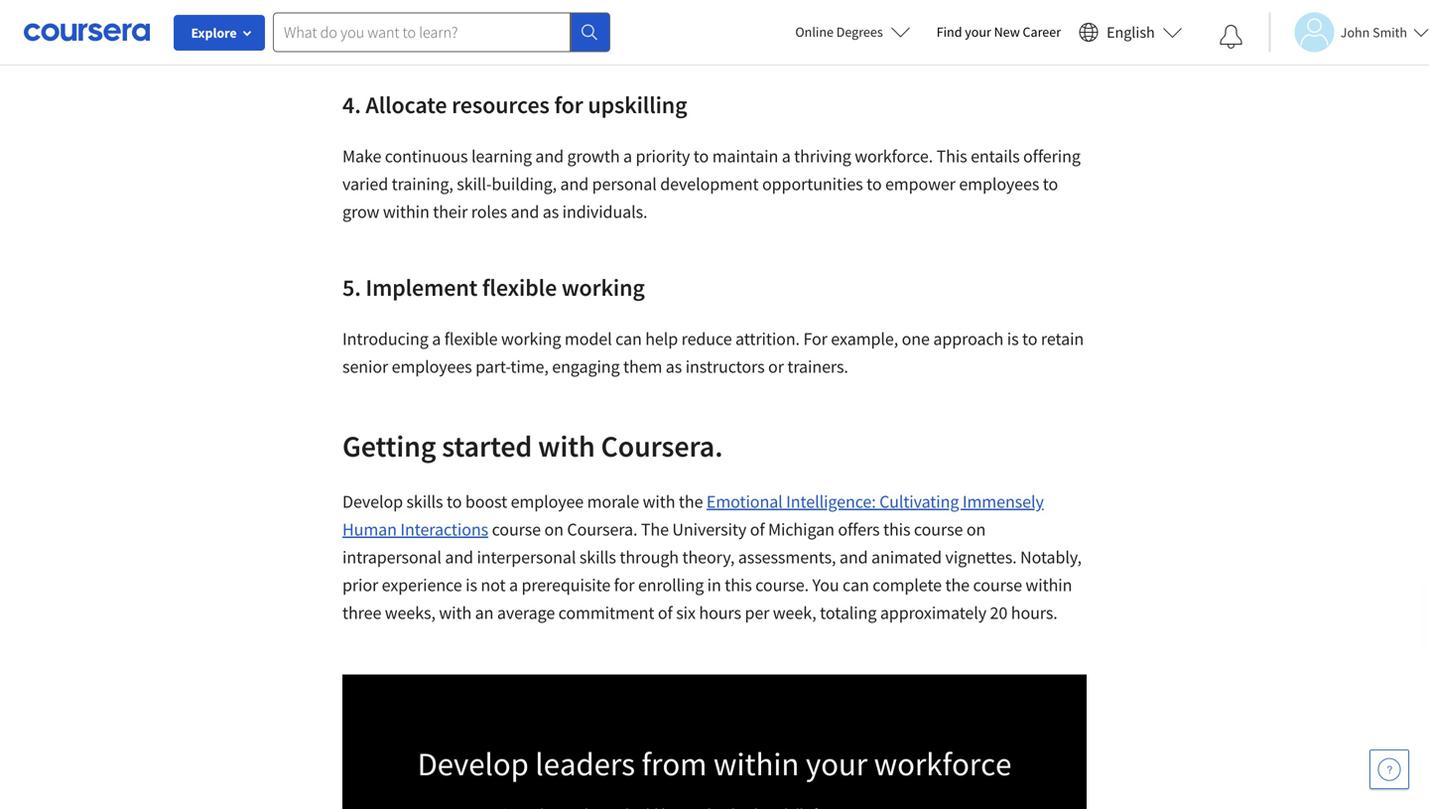 Task type: describe. For each thing, give the bounding box(es) containing it.
skills inside course on coursera. the university of michigan offers this course on intrapersonal and interpersonal skills through theory, assessments, and animated vignettes. notably, prior experience is not a prerequisite for enrolling in this course. you can complete the course within three weeks, with an average commitment of six hours per week, totaling approximately 20 hours.
[[580, 546, 616, 568]]

hours
[[699, 602, 742, 624]]

engaging
[[552, 355, 620, 378]]

employee
[[511, 491, 584, 513]]

retain
[[1041, 328, 1084, 350]]

for
[[804, 328, 828, 350]]

working for a
[[501, 328, 561, 350]]

personal
[[592, 173, 657, 195]]

training,
[[392, 173, 454, 195]]

allocate
[[366, 90, 447, 120]]

degrees
[[837, 23, 883, 41]]

boost
[[466, 491, 507, 513]]

1 horizontal spatial of
[[750, 518, 765, 541]]

career
[[1023, 23, 1062, 41]]

0 horizontal spatial course
[[492, 518, 541, 541]]

to inside introducing a flexible working model can help reduce attrition. for example, one approach is to retain senior employees part-time, engaging them as instructors or trainers.
[[1023, 328, 1038, 350]]

0 horizontal spatial for
[[555, 90, 584, 120]]

and down 'building,'
[[511, 201, 539, 223]]

week,
[[773, 602, 817, 624]]

grow
[[343, 201, 380, 223]]

within inside course on coursera. the university of michigan offers this course on intrapersonal and interpersonal skills through theory, assessments, and animated vignettes. notably, prior experience is not a prerequisite for enrolling in this course. you can complete the course within three weeks, with an average commitment of six hours per week, totaling approximately 20 hours.
[[1026, 574, 1073, 596]]

notably,
[[1021, 546, 1082, 568]]

human
[[343, 518, 397, 541]]

flexible for a
[[445, 328, 498, 350]]

make
[[343, 145, 382, 167]]

is inside course on coursera. the university of michigan offers this course on intrapersonal and interpersonal skills through theory, assessments, and animated vignettes. notably, prior experience is not a prerequisite for enrolling in this course. you can complete the course within three weeks, with an average commitment of six hours per week, totaling approximately 20 hours.
[[466, 574, 477, 596]]

interpersonal
[[477, 546, 576, 568]]

complete
[[873, 574, 942, 596]]

part-
[[476, 355, 511, 378]]

varied
[[343, 173, 388, 195]]

upskilling
[[588, 90, 688, 120]]

reduce
[[682, 328, 732, 350]]

intelligence:
[[787, 491, 876, 513]]

explore button
[[174, 15, 265, 51]]

can inside course on coursera. the university of michigan offers this course on intrapersonal and interpersonal skills through theory, assessments, and animated vignettes. notably, prior experience is not a prerequisite for enrolling in this course. you can complete the course within three weeks, with an average commitment of six hours per week, totaling approximately 20 hours.
[[843, 574, 870, 596]]

offers
[[838, 518, 880, 541]]

employees inside 'make continuous learning and growth a priority to maintain a thriving workforce. this entails offering varied training, skill-building, and personal development opportunities to empower employees to grow within their roles and as individuals.'
[[959, 173, 1040, 195]]

cultivating
[[880, 491, 960, 513]]

them
[[624, 355, 663, 378]]

john smith button
[[1270, 12, 1430, 52]]

20
[[991, 602, 1008, 624]]

as inside 'make continuous learning and growth a priority to maintain a thriving workforce. this entails offering varied training, skill-building, and personal development opportunities to empower employees to grow within their roles and as individuals.'
[[543, 201, 559, 223]]

employees inside introducing a flexible working model can help reduce attrition. for example, one approach is to retain senior employees part-time, engaging them as instructors or trainers.
[[392, 355, 472, 378]]

your
[[965, 23, 992, 41]]

their
[[433, 201, 468, 223]]

interactions
[[401, 518, 489, 541]]

individuals.
[[563, 201, 648, 223]]

six
[[676, 602, 696, 624]]

show notifications image
[[1220, 25, 1244, 49]]

course.
[[756, 574, 809, 596]]

emotional intelligence: cultivating immensely human interactions link
[[343, 491, 1044, 541]]

animated
[[872, 546, 942, 568]]

0 vertical spatial the
[[679, 491, 703, 513]]

the
[[641, 518, 669, 541]]

a left thriving
[[782, 145, 791, 167]]

smith
[[1373, 23, 1408, 41]]

make continuous learning and growth a priority to maintain a thriving workforce. this entails offering varied training, skill-building, and personal development opportunities to empower employees to grow within their roles and as individuals.
[[343, 145, 1081, 223]]

vignettes.
[[946, 546, 1017, 568]]

a up personal at the left top of the page
[[624, 145, 633, 167]]

and down offers
[[840, 546, 868, 568]]

offering
[[1024, 145, 1081, 167]]

to up the development
[[694, 145, 709, 167]]

online
[[796, 23, 834, 41]]

prior
[[343, 574, 378, 596]]

5. implement flexible working
[[343, 273, 645, 302]]

empower
[[886, 173, 956, 195]]

5.
[[343, 273, 361, 302]]

with inside course on coursera. the university of michigan offers this course on intrapersonal and interpersonal skills through theory, assessments, and animated vignettes. notably, prior experience is not a prerequisite for enrolling in this course. you can complete the course within three weeks, with an average commitment of six hours per week, totaling approximately 20 hours.
[[439, 602, 472, 624]]

through
[[620, 546, 679, 568]]

experience
[[382, 574, 462, 596]]

attrition.
[[736, 328, 800, 350]]

totaling
[[820, 602, 877, 624]]

three
[[343, 602, 382, 624]]

theory,
[[683, 546, 735, 568]]

average
[[497, 602, 555, 624]]

implement
[[366, 273, 478, 302]]

senior
[[343, 355, 388, 378]]

commitment
[[559, 602, 655, 624]]

1 horizontal spatial this
[[884, 518, 911, 541]]

0 vertical spatial coursera.
[[601, 427, 723, 465]]

opportunities
[[763, 173, 863, 195]]

john
[[1341, 23, 1371, 41]]

0 horizontal spatial of
[[658, 602, 673, 624]]

immensely
[[963, 491, 1044, 513]]

morale
[[587, 491, 640, 513]]

within inside 'make continuous learning and growth a priority to maintain a thriving workforce. this entails offering varied training, skill-building, and personal development opportunities to empower employees to grow within their roles and as individuals.'
[[383, 201, 430, 223]]

in
[[708, 574, 722, 596]]

1 vertical spatial this
[[725, 574, 752, 596]]

and down interactions on the left bottom
[[445, 546, 474, 568]]

assessments,
[[739, 546, 836, 568]]

priority
[[636, 145, 690, 167]]

enrolling
[[638, 574, 704, 596]]

introducing a flexible working model can help reduce attrition. for example, one approach is to retain senior employees part-time, engaging them as instructors or trainers.
[[343, 328, 1084, 378]]

development
[[661, 173, 759, 195]]

instructors
[[686, 355, 765, 378]]

to down the workforce.
[[867, 173, 882, 195]]



Task type: locate. For each thing, give the bounding box(es) containing it.
1 horizontal spatial within
[[1026, 574, 1073, 596]]

introducing
[[343, 328, 429, 350]]

the inside course on coursera. the university of michigan offers this course on intrapersonal and interpersonal skills through theory, assessments, and animated vignettes. notably, prior experience is not a prerequisite for enrolling in this course. you can complete the course within three weeks, with an average commitment of six hours per week, totaling approximately 20 hours.
[[946, 574, 970, 596]]

prerequisite
[[522, 574, 611, 596]]

a right the introducing at the top of page
[[432, 328, 441, 350]]

1 vertical spatial working
[[501, 328, 561, 350]]

on down employee at the bottom of page
[[545, 518, 564, 541]]

2 on from the left
[[967, 518, 986, 541]]

1 vertical spatial with
[[643, 491, 676, 513]]

for up growth
[[555, 90, 584, 120]]

getting started with coursera.
[[343, 427, 723, 465]]

to down offering
[[1043, 173, 1059, 195]]

university
[[673, 518, 747, 541]]

the down vignettes.
[[946, 574, 970, 596]]

employees
[[959, 173, 1040, 195], [392, 355, 472, 378]]

working
[[562, 273, 645, 302], [501, 328, 561, 350]]

1 horizontal spatial course
[[914, 518, 963, 541]]

1 horizontal spatial skills
[[580, 546, 616, 568]]

course
[[492, 518, 541, 541], [914, 518, 963, 541], [974, 574, 1023, 596]]

coursera. inside course on coursera. the university of michigan offers this course on intrapersonal and interpersonal skills through theory, assessments, and animated vignettes. notably, prior experience is not a prerequisite for enrolling in this course. you can complete the course within three weeks, with an average commitment of six hours per week, totaling approximately 20 hours.
[[567, 518, 638, 541]]

0 horizontal spatial is
[[466, 574, 477, 596]]

is right approach
[[1008, 328, 1019, 350]]

0 vertical spatial with
[[538, 427, 595, 465]]

skills up interactions on the left bottom
[[407, 491, 443, 513]]

resources
[[452, 90, 550, 120]]

0 horizontal spatial this
[[725, 574, 752, 596]]

for inside course on coursera. the university of michigan offers this course on intrapersonal and interpersonal skills through theory, assessments, and animated vignettes. notably, prior experience is not a prerequisite for enrolling in this course. you can complete the course within three weeks, with an average commitment of six hours per week, totaling approximately 20 hours.
[[614, 574, 635, 596]]

0 horizontal spatial the
[[679, 491, 703, 513]]

0 vertical spatial can
[[616, 328, 642, 350]]

is inside introducing a flexible working model can help reduce attrition. for example, one approach is to retain senior employees part-time, engaging them as instructors or trainers.
[[1008, 328, 1019, 350]]

online degrees button
[[780, 10, 927, 54]]

1 horizontal spatial the
[[946, 574, 970, 596]]

0 horizontal spatial on
[[545, 518, 564, 541]]

with up "the"
[[643, 491, 676, 513]]

1 vertical spatial within
[[1026, 574, 1073, 596]]

for up commitment
[[614, 574, 635, 596]]

of down the "emotional"
[[750, 518, 765, 541]]

0 vertical spatial within
[[383, 201, 430, 223]]

building,
[[492, 173, 557, 195]]

example,
[[831, 328, 899, 350]]

with left an
[[439, 602, 472, 624]]

 image
[[343, 675, 1087, 809]]

0 vertical spatial is
[[1008, 328, 1019, 350]]

1 vertical spatial can
[[843, 574, 870, 596]]

this
[[937, 145, 968, 167]]

learning
[[472, 145, 532, 167]]

can up 'them'
[[616, 328, 642, 350]]

0 horizontal spatial employees
[[392, 355, 472, 378]]

None search field
[[273, 12, 611, 52]]

1 horizontal spatial for
[[614, 574, 635, 596]]

you
[[813, 574, 840, 596]]

0 vertical spatial this
[[884, 518, 911, 541]]

approximately
[[881, 602, 987, 624]]

skills up prerequisite
[[580, 546, 616, 568]]

getting
[[343, 427, 436, 465]]

as inside introducing a flexible working model can help reduce attrition. for example, one approach is to retain senior employees part-time, engaging them as instructors or trainers.
[[666, 355, 682, 378]]

coursera image
[[24, 16, 150, 48]]

0 vertical spatial of
[[750, 518, 765, 541]]

the up university
[[679, 491, 703, 513]]

approach
[[934, 328, 1004, 350]]

of left six
[[658, 602, 673, 624]]

2 vertical spatial with
[[439, 602, 472, 624]]

1 horizontal spatial can
[[843, 574, 870, 596]]

this right in at the bottom
[[725, 574, 752, 596]]

growth
[[567, 145, 620, 167]]

a right 'not'
[[509, 574, 518, 596]]

maintain
[[713, 145, 779, 167]]

emotional
[[707, 491, 783, 513]]

english button
[[1071, 0, 1191, 65]]

emotional intelligence: cultivating immensely human interactions
[[343, 491, 1044, 541]]

within down notably,
[[1026, 574, 1073, 596]]

course down cultivating
[[914, 518, 963, 541]]

working inside introducing a flexible working model can help reduce attrition. for example, one approach is to retain senior employees part-time, engaging them as instructors or trainers.
[[501, 328, 561, 350]]

employees down the introducing at the top of page
[[392, 355, 472, 378]]

1 vertical spatial is
[[466, 574, 477, 596]]

1 horizontal spatial is
[[1008, 328, 1019, 350]]

online degrees
[[796, 23, 883, 41]]

this up the animated
[[884, 518, 911, 541]]

to left retain on the right
[[1023, 328, 1038, 350]]

hours.
[[1012, 602, 1058, 624]]

coursera.
[[601, 427, 723, 465], [567, 518, 638, 541]]

this
[[884, 518, 911, 541], [725, 574, 752, 596]]

can up totaling
[[843, 574, 870, 596]]

0 vertical spatial for
[[555, 90, 584, 120]]

as down help
[[666, 355, 682, 378]]

help
[[646, 328, 678, 350]]

john smith
[[1341, 23, 1408, 41]]

and down growth
[[561, 173, 589, 195]]

not
[[481, 574, 506, 596]]

on
[[545, 518, 564, 541], [967, 518, 986, 541]]

0 horizontal spatial can
[[616, 328, 642, 350]]

0 vertical spatial working
[[562, 273, 645, 302]]

coursera. up the morale
[[601, 427, 723, 465]]

with up employee at the bottom of page
[[538, 427, 595, 465]]

intrapersonal
[[343, 546, 442, 568]]

flexible up the part-
[[445, 328, 498, 350]]

working up time,
[[501, 328, 561, 350]]

within down training,
[[383, 201, 430, 223]]

and up 'building,'
[[536, 145, 564, 167]]

1 horizontal spatial employees
[[959, 173, 1040, 195]]

4.
[[343, 90, 361, 120]]

1 vertical spatial coursera.
[[567, 518, 638, 541]]

coursera. down the morale
[[567, 518, 638, 541]]

started
[[442, 427, 532, 465]]

a
[[624, 145, 633, 167], [782, 145, 791, 167], [432, 328, 441, 350], [509, 574, 518, 596]]

1 vertical spatial employees
[[392, 355, 472, 378]]

find your new career link
[[927, 20, 1071, 45]]

What do you want to learn? text field
[[273, 12, 571, 52]]

flexible up time,
[[482, 273, 557, 302]]

working for implement
[[562, 273, 645, 302]]

or
[[769, 355, 784, 378]]

2 horizontal spatial with
[[643, 491, 676, 513]]

1 horizontal spatial as
[[666, 355, 682, 378]]

0 horizontal spatial as
[[543, 201, 559, 223]]

employees down entails
[[959, 173, 1040, 195]]

1 horizontal spatial on
[[967, 518, 986, 541]]

a inside course on coursera. the university of michigan offers this course on intrapersonal and interpersonal skills through theory, assessments, and animated vignettes. notably, prior experience is not a prerequisite for enrolling in this course. you can complete the course within three weeks, with an average commitment of six hours per week, totaling approximately 20 hours.
[[509, 574, 518, 596]]

on up vignettes.
[[967, 518, 986, 541]]

0 horizontal spatial skills
[[407, 491, 443, 513]]

1 vertical spatial as
[[666, 355, 682, 378]]

as down 'building,'
[[543, 201, 559, 223]]

entails
[[971, 145, 1020, 167]]

help center image
[[1378, 758, 1402, 781]]

new
[[995, 23, 1020, 41]]

find
[[937, 23, 963, 41]]

1 vertical spatial the
[[946, 574, 970, 596]]

1 on from the left
[[545, 518, 564, 541]]

0 vertical spatial employees
[[959, 173, 1040, 195]]

continuous
[[385, 145, 468, 167]]

time,
[[511, 355, 549, 378]]

trainers.
[[788, 355, 849, 378]]

1 vertical spatial flexible
[[445, 328, 498, 350]]

0 horizontal spatial with
[[439, 602, 472, 624]]

course down the 'develop skills to boost employee morale with the' at the bottom left
[[492, 518, 541, 541]]

working up model at the top left
[[562, 273, 645, 302]]

an
[[475, 602, 494, 624]]

workforce.
[[855, 145, 933, 167]]

0 vertical spatial skills
[[407, 491, 443, 513]]

can inside introducing a flexible working model can help reduce attrition. for example, one approach is to retain senior employees part-time, engaging them as instructors or trainers.
[[616, 328, 642, 350]]

to up interactions on the left bottom
[[447, 491, 462, 513]]

skills
[[407, 491, 443, 513], [580, 546, 616, 568]]

1 horizontal spatial with
[[538, 427, 595, 465]]

1 vertical spatial for
[[614, 574, 635, 596]]

0 horizontal spatial within
[[383, 201, 430, 223]]

1 vertical spatial skills
[[580, 546, 616, 568]]

explore
[[191, 24, 237, 42]]

0 vertical spatial as
[[543, 201, 559, 223]]

2 horizontal spatial course
[[974, 574, 1023, 596]]

is left 'not'
[[466, 574, 477, 596]]

per
[[745, 602, 770, 624]]

flexible for implement
[[482, 273, 557, 302]]

0 vertical spatial flexible
[[482, 273, 557, 302]]

within
[[383, 201, 430, 223], [1026, 574, 1073, 596]]

is
[[1008, 328, 1019, 350], [466, 574, 477, 596]]

course up 20
[[974, 574, 1023, 596]]

a inside introducing a flexible working model can help reduce attrition. for example, one approach is to retain senior employees part-time, engaging them as instructors or trainers.
[[432, 328, 441, 350]]

skill-
[[457, 173, 492, 195]]

english
[[1107, 22, 1156, 42]]

4. allocate resources for upskilling
[[343, 90, 688, 120]]

thriving
[[795, 145, 852, 167]]

develop skills to boost employee morale with the
[[343, 491, 707, 513]]

and
[[536, 145, 564, 167], [561, 173, 589, 195], [511, 201, 539, 223], [445, 546, 474, 568], [840, 546, 868, 568]]

flexible inside introducing a flexible working model can help reduce attrition. for example, one approach is to retain senior employees part-time, engaging them as instructors or trainers.
[[445, 328, 498, 350]]

1 vertical spatial of
[[658, 602, 673, 624]]



Task type: vqa. For each thing, say whether or not it's contained in the screenshot.
CC Oct 4, 2023
no



